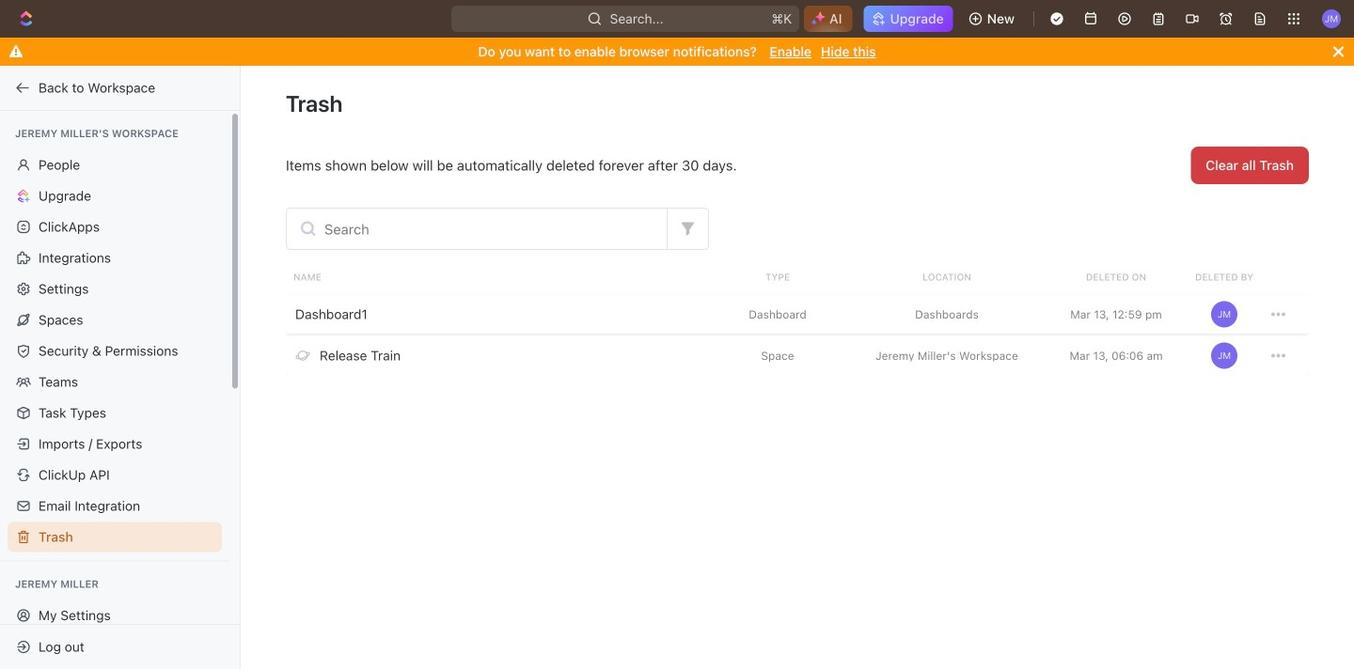 Task type: vqa. For each thing, say whether or not it's contained in the screenshot.
Search text field
yes



Task type: locate. For each thing, give the bounding box(es) containing it.
dropdown menu image
[[1272, 349, 1286, 363]]



Task type: describe. For each thing, give the bounding box(es) containing it.
dropdown menu image
[[1272, 308, 1286, 322]]

Search text field
[[287, 209, 667, 249]]



